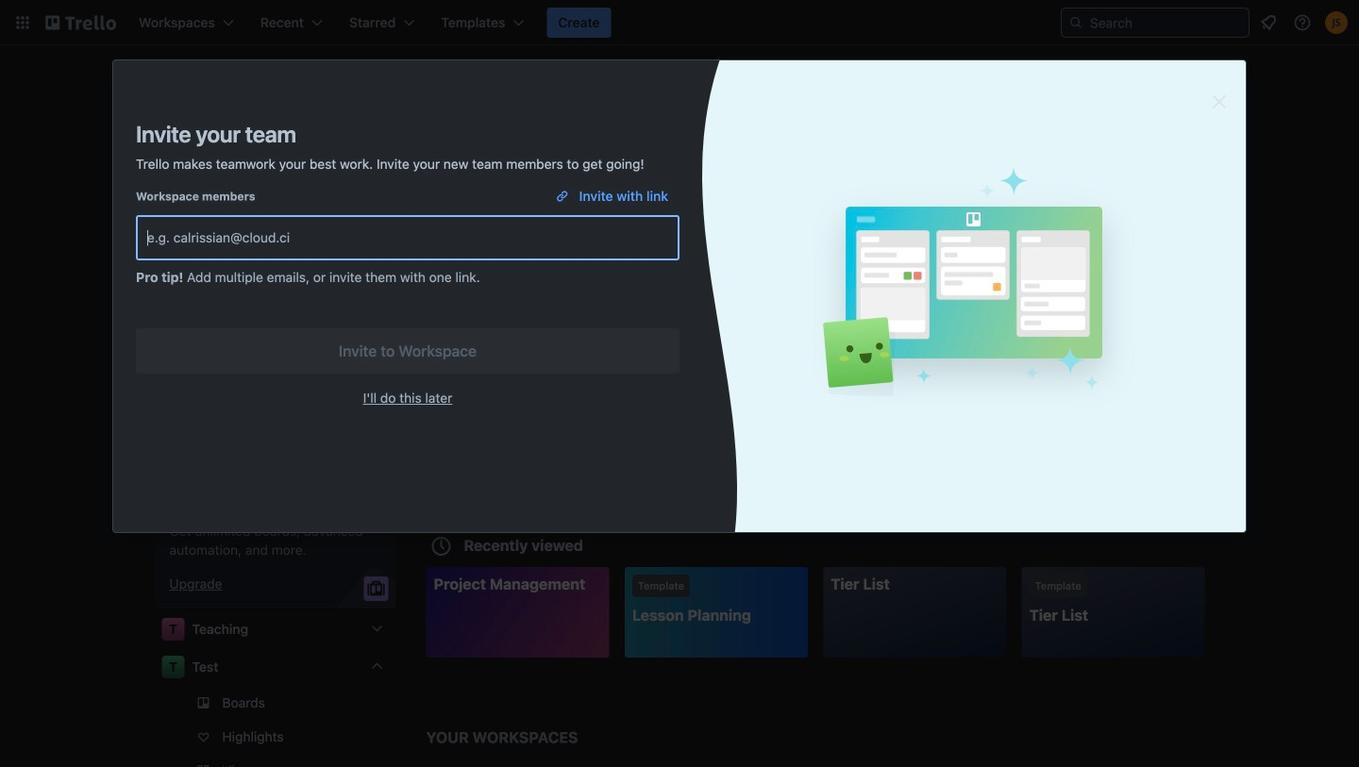 Task type: describe. For each thing, give the bounding box(es) containing it.
Search field
[[1084, 9, 1249, 36]]

e.g. calrissian@cloud.ci text field
[[147, 221, 669, 255]]



Task type: locate. For each thing, give the bounding box(es) containing it.
primary element
[[0, 0, 1360, 45]]

search image
[[1069, 15, 1084, 30]]

template board image
[[162, 127, 185, 149]]

home image
[[162, 164, 185, 187]]

open information menu image
[[1294, 13, 1313, 32]]

0 notifications image
[[1258, 11, 1281, 34]]

john smith (johnsmith38824343) image
[[1326, 11, 1349, 34]]



Task type: vqa. For each thing, say whether or not it's contained in the screenshot.
from to the top
no



